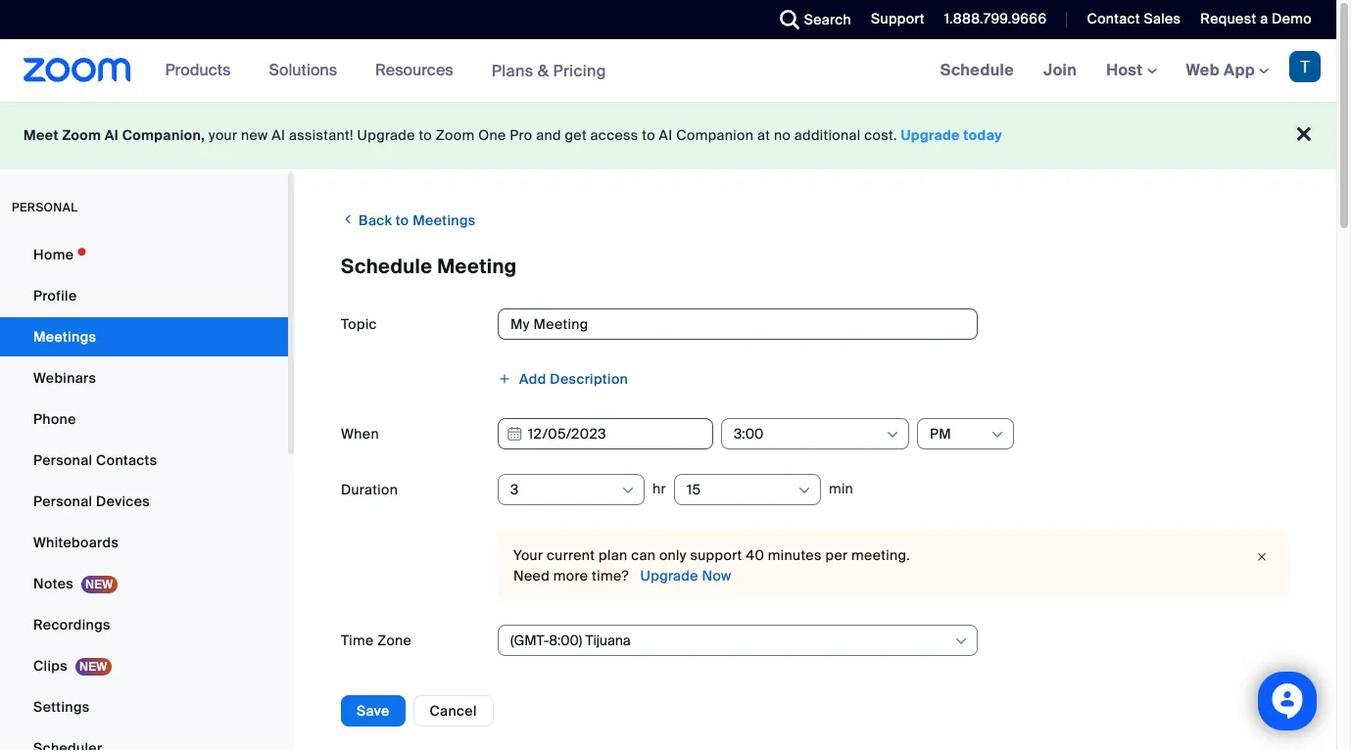Task type: locate. For each thing, give the bounding box(es) containing it.
contacts
[[96, 452, 157, 469]]

to
[[419, 126, 432, 144], [642, 126, 656, 144], [396, 212, 409, 229]]

your
[[209, 126, 237, 144]]

can
[[631, 547, 656, 564]]

zoom left one
[[436, 126, 475, 144]]

whiteboards link
[[0, 523, 288, 563]]

webinars link
[[0, 359, 288, 398]]

ai left companion
[[659, 126, 673, 144]]

1 vertical spatial personal
[[33, 493, 92, 511]]

to right access
[[642, 126, 656, 144]]

need
[[514, 567, 550, 585]]

cancel
[[430, 703, 477, 720]]

upgrade down only
[[641, 567, 699, 585]]

personal menu menu
[[0, 235, 288, 751]]

zoom right meet
[[62, 126, 101, 144]]

join
[[1044, 60, 1077, 80]]

upgrade inside your current plan can only support 40 minutes per meeting. need more time? upgrade now
[[641, 567, 699, 585]]

0 horizontal spatial zoom
[[62, 126, 101, 144]]

close image
[[1251, 548, 1274, 567]]

3 ai from the left
[[659, 126, 673, 144]]

personal down phone
[[33, 452, 92, 469]]

current
[[547, 547, 595, 564]]

show options image right "pm" popup button
[[990, 427, 1006, 443]]

pro
[[510, 126, 533, 144]]

1 vertical spatial meetings
[[33, 328, 96, 346]]

request
[[1201, 10, 1257, 27]]

select start time text field
[[734, 419, 884, 449]]

meet zoom ai companion, footer
[[0, 102, 1337, 170]]

companion,
[[122, 126, 205, 144]]

0 horizontal spatial schedule
[[341, 254, 433, 279]]

select time zone text field
[[511, 626, 953, 656]]

0 vertical spatial schedule
[[940, 60, 1014, 80]]

1 personal from the top
[[33, 452, 92, 469]]

1 vertical spatial schedule
[[341, 254, 433, 279]]

and
[[536, 126, 561, 144]]

show options image
[[885, 427, 901, 443], [990, 427, 1006, 443], [620, 483, 636, 499], [797, 483, 812, 499]]

ai left companion,
[[105, 126, 119, 144]]

time
[[341, 632, 374, 650]]

personal contacts link
[[0, 441, 288, 480]]

personal contacts
[[33, 452, 157, 469]]

upgrade today link
[[901, 126, 1003, 144]]

1.888.799.9666 button up the schedule link
[[945, 10, 1047, 27]]

whiteboards
[[33, 534, 119, 552]]

upgrade
[[357, 126, 415, 144], [901, 126, 960, 144], [641, 567, 699, 585]]

to right "back"
[[396, 212, 409, 229]]

request a demo link
[[1186, 0, 1337, 39], [1201, 10, 1312, 27]]

support link
[[857, 0, 930, 39], [871, 10, 925, 27]]

sales
[[1144, 10, 1181, 27]]

0 horizontal spatial ai
[[105, 126, 119, 144]]

1 horizontal spatial upgrade
[[641, 567, 699, 585]]

Topic text field
[[498, 309, 978, 340]]

meet zoom ai companion, your new ai assistant! upgrade to zoom one pro and get access to ai companion at no additional cost. upgrade today
[[24, 126, 1003, 144]]

join link
[[1029, 39, 1092, 102]]

&
[[538, 60, 549, 81]]

contact sales
[[1087, 10, 1181, 27]]

meetings up the schedule meeting
[[413, 212, 476, 229]]

save button
[[341, 696, 405, 727]]

show options image left hr
[[620, 483, 636, 499]]

0 vertical spatial meetings
[[413, 212, 476, 229]]

to down the resources dropdown button on the left top
[[419, 126, 432, 144]]

at
[[758, 126, 770, 144]]

access
[[591, 126, 639, 144]]

meeting
[[437, 254, 517, 279]]

recordings link
[[0, 606, 288, 645]]

product information navigation
[[151, 39, 621, 103]]

personal devices link
[[0, 482, 288, 521]]

description
[[550, 370, 628, 388]]

cancel button
[[413, 696, 494, 727]]

schedule link
[[926, 39, 1029, 102]]

ai right new
[[272, 126, 285, 144]]

ai
[[105, 126, 119, 144], [272, 126, 285, 144], [659, 126, 673, 144]]

1 horizontal spatial meetings
[[413, 212, 476, 229]]

schedule inside meetings navigation
[[940, 60, 1014, 80]]

0 horizontal spatial to
[[396, 212, 409, 229]]

1 horizontal spatial ai
[[272, 126, 285, 144]]

schedule
[[940, 60, 1014, 80], [341, 254, 433, 279]]

assistant!
[[289, 126, 354, 144]]

home
[[33, 246, 74, 264]]

notes link
[[0, 564, 288, 604]]

profile link
[[0, 276, 288, 316]]

pricing
[[553, 60, 607, 81]]

2 ai from the left
[[272, 126, 285, 144]]

personal for personal contacts
[[33, 452, 92, 469]]

zone
[[377, 632, 412, 650]]

get
[[565, 126, 587, 144]]

companion
[[676, 126, 754, 144]]

banner
[[0, 39, 1337, 103]]

plans & pricing
[[492, 60, 607, 81]]

personal up whiteboards
[[33, 493, 92, 511]]

show options image left min
[[797, 483, 812, 499]]

resources button
[[375, 39, 462, 102]]

zoom
[[62, 126, 101, 144], [436, 126, 475, 144]]

upgrade down product information 'navigation'
[[357, 126, 415, 144]]

no
[[774, 126, 791, 144]]

show options image for pm
[[990, 427, 1006, 443]]

2 horizontal spatial to
[[642, 126, 656, 144]]

2 horizontal spatial upgrade
[[901, 126, 960, 144]]

profile
[[33, 287, 77, 305]]

1.888.799.9666 button up the join at right
[[930, 0, 1052, 39]]

support
[[690, 547, 742, 564]]

add
[[519, 370, 547, 388]]

schedule down "back"
[[341, 254, 433, 279]]

1 horizontal spatial schedule
[[940, 60, 1014, 80]]

0 horizontal spatial meetings
[[33, 328, 96, 346]]

products
[[165, 60, 231, 80]]

when
[[341, 425, 379, 443]]

settings link
[[0, 688, 288, 727]]

a
[[1260, 10, 1269, 27]]

add description button
[[498, 365, 628, 394]]

host
[[1107, 60, 1147, 80]]

save
[[357, 703, 390, 720]]

meetings up webinars
[[33, 328, 96, 346]]

schedule down the 1.888.799.9666
[[940, 60, 1014, 80]]

0 horizontal spatial upgrade
[[357, 126, 415, 144]]

0 vertical spatial personal
[[33, 452, 92, 469]]

1 horizontal spatial zoom
[[436, 126, 475, 144]]

topic
[[341, 316, 377, 333]]

2 horizontal spatial ai
[[659, 126, 673, 144]]

your current plan can only support 40 minutes per meeting. need more time? upgrade now
[[514, 547, 911, 585]]

When text field
[[498, 418, 713, 450]]

upgrade right cost.
[[901, 126, 960, 144]]

1.888.799.9666 button
[[930, 0, 1052, 39], [945, 10, 1047, 27]]

one
[[478, 126, 506, 144]]

2 personal from the top
[[33, 493, 92, 511]]

meetings link
[[0, 318, 288, 357]]

contact sales link
[[1073, 0, 1186, 39], [1087, 10, 1181, 27]]

search
[[804, 11, 852, 28]]



Task type: vqa. For each thing, say whether or not it's contained in the screenshot.
Magnifier image to the right Magnifier icon
no



Task type: describe. For each thing, give the bounding box(es) containing it.
now
[[702, 567, 732, 585]]

zoom logo image
[[24, 58, 131, 82]]

products button
[[165, 39, 240, 102]]

search button
[[765, 0, 857, 39]]

3
[[511, 481, 519, 499]]

only
[[659, 547, 687, 564]]

back to meetings
[[355, 212, 476, 229]]

hr
[[653, 480, 666, 498]]

pm
[[930, 425, 952, 443]]

banner containing products
[[0, 39, 1337, 103]]

3 button
[[511, 475, 619, 505]]

notes
[[33, 575, 74, 593]]

show options image for 3
[[620, 483, 636, 499]]

duration
[[341, 481, 398, 499]]

your
[[514, 547, 543, 564]]

meeting.
[[852, 547, 911, 564]]

meet
[[24, 126, 59, 144]]

minutes
[[768, 547, 822, 564]]

schedule meeting
[[341, 254, 517, 279]]

meetings inside the personal menu menu
[[33, 328, 96, 346]]

solutions
[[269, 60, 337, 80]]

1 zoom from the left
[[62, 126, 101, 144]]

show options image for 15
[[797, 483, 812, 499]]

plan
[[599, 547, 628, 564]]

1 ai from the left
[[105, 126, 119, 144]]

schedule for schedule meeting
[[341, 254, 433, 279]]

40
[[746, 547, 765, 564]]

contact
[[1087, 10, 1141, 27]]

clips link
[[0, 647, 288, 686]]

plans
[[492, 60, 534, 81]]

web
[[1186, 60, 1220, 80]]

support
[[871, 10, 925, 27]]

profile picture image
[[1290, 51, 1321, 82]]

pm button
[[930, 419, 989, 449]]

phone
[[33, 411, 76, 428]]

devices
[[96, 493, 150, 511]]

more
[[554, 567, 588, 585]]

add image
[[498, 372, 512, 386]]

15
[[687, 481, 701, 499]]

schedule for schedule
[[940, 60, 1014, 80]]

15 button
[[687, 475, 796, 505]]

2 zoom from the left
[[436, 126, 475, 144]]

solutions button
[[269, 39, 346, 102]]

resources
[[375, 60, 453, 80]]

personal for personal devices
[[33, 493, 92, 511]]

web app
[[1186, 60, 1255, 80]]

back
[[359, 212, 392, 229]]

demo
[[1272, 10, 1312, 27]]

show options image left "pm"
[[885, 427, 901, 443]]

min
[[829, 480, 854, 498]]

host button
[[1107, 60, 1157, 80]]

time zone
[[341, 632, 412, 650]]

recordings
[[33, 616, 110, 634]]

webinars
[[33, 369, 96, 387]]

1 horizontal spatial to
[[419, 126, 432, 144]]

personal devices
[[33, 493, 150, 511]]

new
[[241, 126, 268, 144]]

clips
[[33, 658, 68, 675]]

add description
[[519, 370, 628, 388]]

left image
[[341, 210, 355, 229]]

meetings navigation
[[926, 39, 1337, 103]]

cost.
[[865, 126, 898, 144]]

additional
[[795, 126, 861, 144]]

to inside back to meetings link
[[396, 212, 409, 229]]

app
[[1224, 60, 1255, 80]]

back to meetings link
[[341, 204, 476, 236]]

time?
[[592, 567, 629, 585]]

upgrade now link
[[637, 567, 732, 585]]

home link
[[0, 235, 288, 274]]

personal
[[12, 200, 78, 216]]

show options image
[[954, 634, 969, 650]]

request a demo
[[1201, 10, 1312, 27]]



